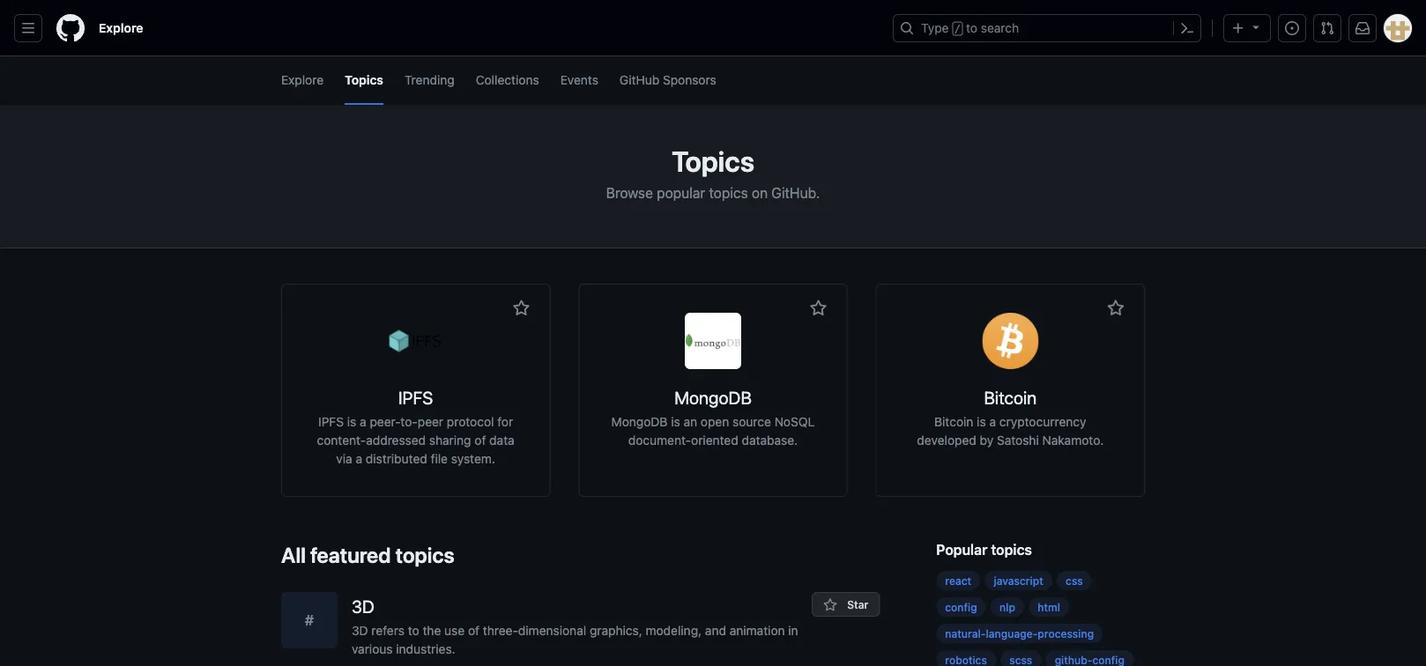 Task type: describe. For each thing, give the bounding box(es) containing it.
html link
[[1029, 598, 1069, 617]]

triangle down image
[[1249, 20, 1263, 34]]

javascript
[[994, 575, 1043, 587]]

natural-language-processing
[[945, 628, 1094, 640]]

nakamoto.
[[1042, 433, 1104, 447]]

addressed
[[366, 433, 426, 447]]

dimensional
[[518, 623, 586, 638]]

in
[[788, 623, 798, 638]]

nosql
[[775, 414, 815, 429]]

database.
[[742, 433, 798, 447]]

0 vertical spatial to
[[966, 21, 978, 35]]

notifications image
[[1356, 21, 1370, 35]]

css
[[1066, 575, 1083, 587]]

topics inside topics browse popular topics on github.
[[709, 185, 748, 201]]

collections
[[476, 72, 539, 87]]

developed
[[917, 433, 976, 447]]

language-
[[986, 628, 1038, 640]]

sharing
[[429, 433, 471, 447]]

ipfs image
[[388, 313, 444, 369]]

use
[[444, 623, 465, 638]]

react link
[[936, 571, 980, 591]]

trending link
[[405, 56, 455, 105]]

system.
[[451, 451, 495, 466]]

config link
[[936, 598, 986, 617]]

/
[[954, 23, 961, 35]]

peer
[[418, 414, 443, 429]]

3d 3d refers to the use of three-dimensional graphics, modeling, and animation in various industries.
[[352, 596, 798, 656]]

animation
[[730, 623, 785, 638]]

1 horizontal spatial bitcoin
[[984, 387, 1037, 408]]

bitcoin bitcoin is a cryptocurrency developed by satoshi nakamoto.
[[917, 387, 1104, 447]]

git pull request image
[[1320, 21, 1335, 35]]

star ipfs image
[[512, 300, 530, 317]]

1 horizontal spatial ipfs
[[398, 387, 433, 408]]

to-
[[401, 414, 418, 429]]

the
[[423, 623, 441, 638]]

processing
[[1038, 628, 1094, 640]]

mongodb image
[[685, 313, 741, 369]]

satoshi
[[997, 433, 1039, 447]]

0 horizontal spatial topics
[[396, 543, 455, 568]]

is for mongodb
[[671, 414, 680, 429]]

topics link
[[345, 56, 383, 105]]

by
[[980, 433, 994, 447]]

github.
[[772, 185, 820, 201]]

refers
[[371, 623, 405, 638]]

1 vertical spatial mongodb
[[611, 414, 668, 429]]

type / to search
[[921, 21, 1019, 35]]

mongodb mongodb is an open source nosql document-oriented database.
[[611, 387, 815, 447]]

cryptocurrency
[[999, 414, 1086, 429]]

peer-
[[370, 414, 401, 429]]

popular
[[657, 185, 705, 201]]

document-
[[628, 433, 691, 447]]

source
[[733, 414, 771, 429]]

star image
[[823, 599, 837, 613]]

0 horizontal spatial explore link
[[92, 14, 150, 42]]

on
[[752, 185, 768, 201]]

config
[[945, 601, 977, 614]]

1 vertical spatial explore
[[281, 72, 324, 87]]

an
[[684, 414, 697, 429]]

three-
[[483, 623, 518, 638]]

open
[[701, 414, 729, 429]]

react
[[945, 575, 972, 587]]

topics for topics browse popular topics on github.
[[672, 145, 755, 178]]

natural-
[[945, 628, 986, 640]]

github sponsors
[[620, 72, 716, 87]]

for
[[497, 414, 513, 429]]

plus image
[[1231, 21, 1246, 35]]

events
[[560, 72, 598, 87]]

#
[[305, 612, 314, 629]]



Task type: vqa. For each thing, say whether or not it's contained in the screenshot.


Task type: locate. For each thing, give the bounding box(es) containing it.
0 vertical spatial topics
[[345, 72, 383, 87]]

modeling,
[[646, 623, 702, 638]]

2 horizontal spatial is
[[977, 414, 986, 429]]

is
[[347, 414, 356, 429], [671, 414, 680, 429], [977, 414, 986, 429]]

featured
[[310, 543, 391, 568]]

1 vertical spatial ipfs
[[318, 414, 344, 429]]

2 3d from the top
[[352, 623, 368, 638]]

of up system.
[[475, 433, 486, 447]]

ipfs up content-
[[318, 414, 344, 429]]

bitcoin up cryptocurrency
[[984, 387, 1037, 408]]

a
[[360, 414, 366, 429], [989, 414, 996, 429], [356, 451, 362, 466]]

1 vertical spatial topics
[[672, 145, 755, 178]]

a for ipfs
[[360, 414, 366, 429]]

content-
[[317, 433, 366, 447]]

0 horizontal spatial topics
[[345, 72, 383, 87]]

is inside ipfs ipfs is a peer-to-peer protocol for content-addressed sharing of data via a distributed file system.
[[347, 414, 356, 429]]

topics
[[709, 185, 748, 201], [991, 542, 1032, 558], [396, 543, 455, 568]]

topics up popular
[[672, 145, 755, 178]]

1 vertical spatial 3d
[[352, 623, 368, 638]]

1 is from the left
[[347, 414, 356, 429]]

1 horizontal spatial explore link
[[281, 56, 324, 105]]

2 horizontal spatial topics
[[991, 542, 1032, 558]]

graphics,
[[590, 623, 642, 638]]

issue opened image
[[1285, 21, 1299, 35]]

1 horizontal spatial explore
[[281, 72, 324, 87]]

3d up refers
[[352, 596, 374, 617]]

all featured topics
[[281, 543, 455, 568]]

industries.
[[396, 642, 455, 656]]

collections link
[[476, 56, 539, 105]]

0 horizontal spatial to
[[408, 623, 419, 638]]

a left the peer-
[[360, 414, 366, 429]]

0 horizontal spatial mongodb
[[611, 414, 668, 429]]

explore link right 'homepage' icon
[[92, 14, 150, 42]]

ipfs ipfs is a peer-to-peer protocol for content-addressed sharing of data via a distributed file system.
[[317, 387, 515, 466]]

1 vertical spatial to
[[408, 623, 419, 638]]

star
[[844, 599, 869, 611]]

topics left "trending"
[[345, 72, 383, 87]]

popular topics
[[936, 542, 1032, 558]]

is up content-
[[347, 414, 356, 429]]

is inside mongodb mongodb is an open source nosql document-oriented database.
[[671, 414, 680, 429]]

explore
[[99, 21, 143, 35], [281, 72, 324, 87]]

sponsors
[[663, 72, 716, 87]]

of right 'use'
[[468, 623, 480, 638]]

topics for topics
[[345, 72, 383, 87]]

oriented
[[691, 433, 738, 447]]

homepage image
[[56, 14, 85, 42]]

1 vertical spatial of
[[468, 623, 480, 638]]

a right via
[[356, 451, 362, 466]]

explore inside explore link
[[99, 21, 143, 35]]

0 vertical spatial of
[[475, 433, 486, 447]]

0 vertical spatial bitcoin
[[984, 387, 1037, 408]]

is up by
[[977, 414, 986, 429]]

topics left on
[[709, 185, 748, 201]]

0 vertical spatial 3d
[[352, 596, 374, 617]]

command palette image
[[1180, 21, 1194, 35]]

0 horizontal spatial is
[[347, 414, 356, 429]]

0 horizontal spatial explore
[[99, 21, 143, 35]]

to
[[966, 21, 978, 35], [408, 623, 419, 638]]

topics inside topics browse popular topics on github.
[[672, 145, 755, 178]]

explore left topics link
[[281, 72, 324, 87]]

star mongodb image
[[810, 300, 827, 317]]

a for bitcoin
[[989, 414, 996, 429]]

via
[[336, 451, 352, 466]]

ipfs
[[398, 387, 433, 408], [318, 414, 344, 429]]

mongodb up document-
[[611, 414, 668, 429]]

1 3d from the top
[[352, 596, 374, 617]]

distributed
[[366, 451, 427, 466]]

star button
[[812, 592, 880, 617]]

1 horizontal spatial mongodb
[[674, 387, 752, 408]]

0 vertical spatial ipfs
[[398, 387, 433, 408]]

1 vertical spatial explore link
[[281, 56, 324, 105]]

javascript link
[[985, 571, 1052, 591]]

a inside bitcoin bitcoin is a cryptocurrency developed by satoshi nakamoto.
[[989, 414, 996, 429]]

type
[[921, 21, 949, 35]]

to right the /
[[966, 21, 978, 35]]

topics browse popular topics on github.
[[606, 145, 820, 201]]

0 vertical spatial explore link
[[92, 14, 150, 42]]

mongodb up "open"
[[674, 387, 752, 408]]

mongodb
[[674, 387, 752, 408], [611, 414, 668, 429]]

explore link
[[92, 14, 150, 42], [281, 56, 324, 105]]

trending
[[405, 72, 455, 87]]

css link
[[1057, 571, 1092, 591]]

1 horizontal spatial to
[[966, 21, 978, 35]]

explore link left topics link
[[281, 56, 324, 105]]

of inside the 3d 3d refers to the use of three-dimensional graphics, modeling, and animation in various industries.
[[468, 623, 480, 638]]

explore right 'homepage' icon
[[99, 21, 143, 35]]

is left an
[[671, 414, 680, 429]]

topics up the javascript link
[[991, 542, 1032, 558]]

bitcoin
[[984, 387, 1037, 408], [934, 414, 974, 429]]

# link
[[281, 592, 352, 658]]

various
[[352, 642, 393, 656]]

is for bitcoin
[[977, 414, 986, 429]]

0 horizontal spatial bitcoin
[[934, 414, 974, 429]]

bitcoin up developed
[[934, 414, 974, 429]]

0 vertical spatial explore
[[99, 21, 143, 35]]

0 horizontal spatial ipfs
[[318, 414, 344, 429]]

to left the
[[408, 623, 419, 638]]

0 vertical spatial mongodb
[[674, 387, 752, 408]]

events link
[[560, 56, 598, 105]]

is inside bitcoin bitcoin is a cryptocurrency developed by satoshi nakamoto.
[[977, 414, 986, 429]]

protocol
[[447, 414, 494, 429]]

1 horizontal spatial topics
[[672, 145, 755, 178]]

of
[[475, 433, 486, 447], [468, 623, 480, 638]]

topics
[[345, 72, 383, 87], [672, 145, 755, 178]]

html
[[1038, 601, 1060, 614]]

github
[[620, 72, 660, 87]]

nlp
[[1000, 601, 1015, 614]]

a up by
[[989, 414, 996, 429]]

1 horizontal spatial is
[[671, 414, 680, 429]]

topics right featured
[[396, 543, 455, 568]]

star bitcoin image
[[1107, 300, 1125, 317]]

2 is from the left
[[671, 414, 680, 429]]

3d
[[352, 596, 374, 617], [352, 623, 368, 638]]

natural-language-processing link
[[936, 624, 1103, 643]]

nlp link
[[991, 598, 1024, 617]]

is for ipfs
[[347, 414, 356, 429]]

1 vertical spatial bitcoin
[[934, 414, 974, 429]]

popular
[[936, 542, 988, 558]]

all
[[281, 543, 306, 568]]

3 is from the left
[[977, 414, 986, 429]]

to inside the 3d 3d refers to the use of three-dimensional graphics, modeling, and animation in various industries.
[[408, 623, 419, 638]]

1 horizontal spatial topics
[[709, 185, 748, 201]]

browse
[[606, 185, 653, 201]]

file
[[431, 451, 448, 466]]

search
[[981, 21, 1019, 35]]

and
[[705, 623, 726, 638]]

ipfs up to-
[[398, 387, 433, 408]]

github sponsors link
[[620, 56, 716, 105]]

of inside ipfs ipfs is a peer-to-peer protocol for content-addressed sharing of data via a distributed file system.
[[475, 433, 486, 447]]

bitcoin image
[[982, 313, 1039, 369]]

data
[[489, 433, 515, 447]]

3d up various
[[352, 623, 368, 638]]



